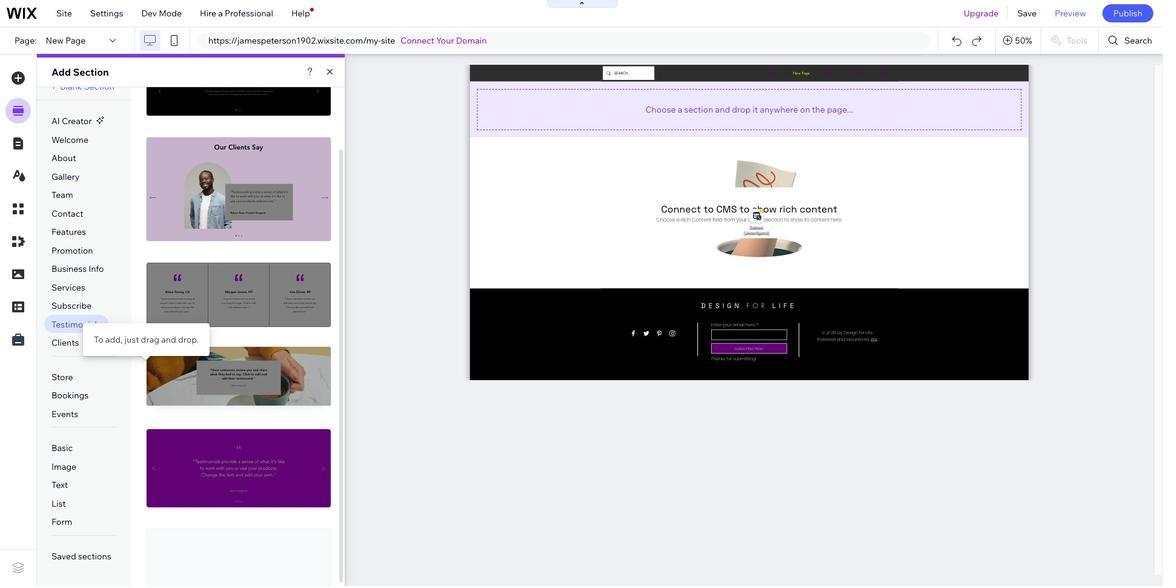 Task type: locate. For each thing, give the bounding box(es) containing it.
0 vertical spatial section
[[73, 66, 109, 78]]

hire a professional
[[200, 8, 273, 19]]

section up blank section
[[73, 66, 109, 78]]

settings
[[90, 8, 123, 19]]

to add, just drag and drop.
[[94, 335, 199, 345]]

saved sections
[[52, 551, 111, 562]]

section
[[73, 66, 109, 78], [84, 81, 114, 92]]

add section
[[52, 66, 109, 78]]

new
[[46, 35, 64, 46]]

1 horizontal spatial a
[[678, 104, 683, 115]]

just
[[125, 335, 139, 345]]

store
[[52, 372, 73, 383]]

1 vertical spatial section
[[84, 81, 114, 92]]

0 horizontal spatial and
[[161, 335, 176, 345]]

basic
[[52, 443, 73, 454]]

site
[[56, 8, 72, 19]]

testimonials
[[52, 319, 101, 330]]

drop
[[732, 104, 751, 115]]

a
[[218, 8, 223, 19], [678, 104, 683, 115]]

features
[[52, 227, 86, 238]]

and right drag on the bottom of page
[[161, 335, 176, 345]]

1 vertical spatial a
[[678, 104, 683, 115]]

section down add section
[[84, 81, 114, 92]]

add
[[52, 66, 71, 78]]

site
[[381, 35, 395, 46]]

text
[[52, 480, 68, 491]]

drop.
[[178, 335, 199, 345]]

bookings
[[52, 390, 89, 401]]

a right hire at the left
[[218, 8, 223, 19]]

preview
[[1055, 8, 1087, 19]]

a left section
[[678, 104, 683, 115]]

ai
[[52, 116, 60, 127]]

team
[[52, 190, 73, 201]]

ai creator
[[52, 116, 92, 127]]

and
[[715, 104, 730, 115], [161, 335, 176, 345]]

mode
[[159, 8, 182, 19]]

a for section
[[678, 104, 683, 115]]

anywhere
[[760, 104, 799, 115]]

image
[[52, 462, 76, 473]]

choose a section and drop it anywhere on the page...
[[646, 104, 854, 115]]

1 vertical spatial and
[[161, 335, 176, 345]]

0 vertical spatial a
[[218, 8, 223, 19]]

save
[[1018, 8, 1037, 19]]

upgrade
[[964, 8, 999, 19]]

creator
[[62, 116, 92, 127]]

on
[[800, 104, 811, 115]]

contact
[[52, 208, 83, 219]]

the
[[812, 104, 826, 115]]

domain
[[456, 35, 487, 46]]

0 vertical spatial and
[[715, 104, 730, 115]]

services
[[52, 282, 85, 293]]

search button
[[1100, 27, 1164, 54]]

0 horizontal spatial a
[[218, 8, 223, 19]]

50% button
[[996, 27, 1041, 54]]

and left drop
[[715, 104, 730, 115]]

subscribe
[[52, 301, 92, 312]]

connect
[[401, 35, 435, 46]]



Task type: vqa. For each thing, say whether or not it's contained in the screenshot.
Events
yes



Task type: describe. For each thing, give the bounding box(es) containing it.
sections
[[78, 551, 111, 562]]

https://jamespeterson1902.wixsite.com/my-site connect your domain
[[208, 35, 487, 46]]

info
[[89, 264, 104, 275]]

tools button
[[1042, 27, 1099, 54]]

welcome
[[52, 134, 88, 145]]

page
[[66, 35, 86, 46]]

choose
[[646, 104, 676, 115]]

list
[[52, 499, 66, 510]]

https://jamespeterson1902.wixsite.com/my-
[[208, 35, 381, 46]]

events
[[52, 409, 78, 420]]

dev
[[141, 8, 157, 19]]

blank
[[60, 81, 82, 92]]

drag
[[141, 335, 159, 345]]

to
[[94, 335, 103, 345]]

business
[[52, 264, 87, 275]]

new page
[[46, 35, 86, 46]]

save button
[[1009, 0, 1046, 27]]

add,
[[105, 335, 123, 345]]

50%
[[1016, 35, 1033, 46]]

1 horizontal spatial and
[[715, 104, 730, 115]]

publish button
[[1103, 4, 1154, 22]]

gallery
[[52, 171, 80, 182]]

preview button
[[1046, 0, 1096, 27]]

help
[[291, 8, 310, 19]]

professional
[[225, 8, 273, 19]]

about
[[52, 153, 76, 164]]

page...
[[827, 104, 854, 115]]

a for professional
[[218, 8, 223, 19]]

it
[[753, 104, 758, 115]]

your
[[437, 35, 454, 46]]

business info
[[52, 264, 104, 275]]

tools
[[1067, 35, 1088, 46]]

blank section
[[60, 81, 114, 92]]

saved
[[52, 551, 76, 562]]

hire
[[200, 8, 216, 19]]

promotion
[[52, 245, 93, 256]]

section
[[685, 104, 714, 115]]

search
[[1125, 35, 1153, 46]]

publish
[[1114, 8, 1143, 19]]

form
[[52, 517, 72, 528]]

clients
[[52, 338, 79, 349]]

section for add section
[[73, 66, 109, 78]]

section for blank section
[[84, 81, 114, 92]]

dev mode
[[141, 8, 182, 19]]



